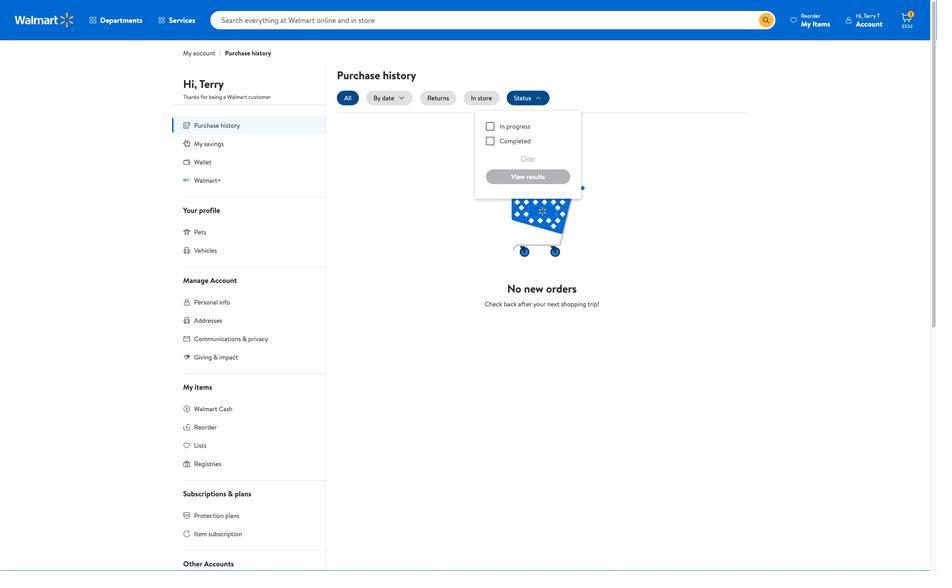Task type: locate. For each thing, give the bounding box(es) containing it.
1 vertical spatial icon image
[[183, 176, 191, 184]]

group containing in progress
[[483, 118, 574, 191]]

& for subscriptions
[[228, 488, 233, 499]]

0 vertical spatial purchase history link
[[225, 49, 271, 57]]

account left $3.53
[[856, 19, 883, 29]]

terry
[[864, 12, 876, 19], [199, 76, 224, 92]]

icon image inside walmart+ link
[[183, 176, 191, 184]]

2 vertical spatial purchase
[[194, 121, 219, 130]]

3 icon image from the top
[[183, 228, 191, 236]]

items
[[195, 382, 212, 392]]

terry for account
[[864, 12, 876, 19]]

0 vertical spatial plans
[[235, 488, 251, 499]]

reorder inside reorder my items
[[801, 12, 821, 19]]

0 vertical spatial hi,
[[856, 12, 863, 19]]

history up by date dropdown button
[[383, 67, 416, 83]]

your
[[534, 300, 546, 308]]

in
[[471, 93, 476, 102], [500, 122, 505, 131]]

hi, terry link
[[183, 76, 224, 95]]

& right subscriptions
[[228, 488, 233, 499]]

2 vertical spatial history
[[221, 121, 240, 130]]

account
[[856, 19, 883, 29], [210, 275, 237, 285]]

icon image left pets
[[183, 228, 191, 236]]

purchase history link down customer
[[172, 116, 326, 134]]

0 horizontal spatial reorder
[[194, 422, 217, 431]]

1 icon image from the top
[[183, 140, 191, 147]]

group inside list
[[483, 118, 574, 191]]

0 vertical spatial account
[[856, 19, 883, 29]]

& for giving
[[213, 352, 218, 361]]

icon image inside pets "link"
[[183, 228, 191, 236]]

1 vertical spatial purchase history link
[[172, 116, 326, 134]]

1 vertical spatial purchase
[[337, 67, 380, 83]]

$3.53
[[902, 23, 913, 29]]

status button
[[507, 91, 550, 105]]

your
[[183, 205, 197, 215]]

icon image left my savings
[[183, 140, 191, 147]]

info
[[219, 297, 230, 306]]

1
[[910, 10, 912, 18]]

1 vertical spatial in
[[500, 122, 505, 131]]

orders
[[546, 281, 577, 296]]

progress
[[507, 122, 531, 131]]

hi, up thanks
[[183, 76, 197, 92]]

in store
[[471, 93, 492, 102]]

1 vertical spatial reorder
[[194, 422, 217, 431]]

& left privacy
[[242, 334, 247, 343]]

icon image
[[183, 140, 191, 147], [183, 176, 191, 184], [183, 228, 191, 236]]

0 horizontal spatial walmart
[[194, 404, 217, 413]]

1 horizontal spatial purchase
[[225, 49, 250, 57]]

1 horizontal spatial walmart
[[227, 93, 247, 101]]

icon image for my savings
[[183, 140, 191, 147]]

walmart left cash
[[194, 404, 217, 413]]

0 horizontal spatial hi,
[[183, 76, 197, 92]]

in right in progress option
[[500, 122, 505, 131]]

purchase history up savings
[[194, 121, 240, 130]]

walmart
[[227, 93, 247, 101], [194, 404, 217, 413]]

my for my items
[[183, 382, 193, 392]]

1 vertical spatial terry
[[199, 76, 224, 92]]

walmart inside 'link'
[[194, 404, 217, 413]]

history up savings
[[221, 121, 240, 130]]

list
[[337, 91, 747, 199]]

walmart right a
[[227, 93, 247, 101]]

purchase history link
[[225, 49, 271, 57], [172, 116, 326, 134]]

hi,
[[856, 12, 863, 19], [183, 76, 197, 92]]

terry inside hi, terry thanks for being a walmart customer
[[199, 76, 224, 92]]

reorder
[[801, 12, 821, 19], [194, 422, 217, 431]]

list containing all
[[337, 91, 747, 199]]

account up 'info'
[[210, 275, 237, 285]]

departments button
[[82, 9, 150, 31]]

0 vertical spatial &
[[242, 334, 247, 343]]

history right /
[[252, 49, 271, 57]]

purchase up all
[[337, 67, 380, 83]]

in for in store
[[471, 93, 476, 102]]

1 vertical spatial purchase history
[[194, 121, 240, 130]]

2 vertical spatial icon image
[[183, 228, 191, 236]]

0 vertical spatial purchase history
[[337, 67, 416, 83]]

in inside button
[[471, 93, 476, 102]]

returns
[[427, 93, 449, 102]]

0 vertical spatial in
[[471, 93, 476, 102]]

plans up the subscription
[[225, 511, 239, 520]]

1 horizontal spatial hi,
[[856, 12, 863, 19]]

1 horizontal spatial history
[[252, 49, 271, 57]]

purchase history up the by
[[337, 67, 416, 83]]

reorder right search icon
[[801, 12, 821, 19]]

for
[[201, 93, 208, 101]]

1 horizontal spatial account
[[856, 19, 883, 29]]

communications & privacy
[[194, 334, 268, 343]]

1 horizontal spatial terry
[[864, 12, 876, 19]]

in store button
[[464, 91, 500, 105]]

0 horizontal spatial in
[[471, 93, 476, 102]]

1 horizontal spatial purchase history
[[337, 67, 416, 83]]

0 vertical spatial icon image
[[183, 140, 191, 147]]

personal
[[194, 297, 218, 306]]

1 vertical spatial &
[[213, 352, 218, 361]]

icon image inside my savings link
[[183, 140, 191, 147]]

view results
[[511, 172, 545, 181]]

addresses link
[[172, 311, 326, 330]]

items
[[813, 19, 831, 29]]

0 vertical spatial terry
[[864, 12, 876, 19]]

icon image for pets
[[183, 228, 191, 236]]

0 horizontal spatial account
[[210, 275, 237, 285]]

1 vertical spatial hi,
[[183, 76, 197, 92]]

1 horizontal spatial reorder
[[801, 12, 821, 19]]

0 horizontal spatial purchase history
[[194, 121, 240, 130]]

manage
[[183, 275, 209, 285]]

icon image for walmart+
[[183, 176, 191, 184]]

0 horizontal spatial purchase
[[194, 121, 219, 130]]

reorder up lists
[[194, 422, 217, 431]]

giving & impact
[[194, 352, 238, 361]]

0 horizontal spatial &
[[213, 352, 218, 361]]

item subscription link
[[172, 525, 326, 543]]

plans
[[235, 488, 251, 499], [225, 511, 239, 520]]

group
[[483, 118, 574, 191]]

/
[[219, 49, 221, 57]]

walmart image
[[15, 13, 74, 27]]

vehicles
[[194, 246, 217, 255]]

cash
[[219, 404, 233, 413]]

trip!
[[588, 300, 600, 308]]

my for my account / purchase history
[[183, 49, 192, 57]]

my account link
[[183, 49, 215, 57]]

2 icon image from the top
[[183, 176, 191, 184]]

giving & impact link
[[172, 348, 326, 366]]

purchase
[[225, 49, 250, 57], [337, 67, 380, 83], [194, 121, 219, 130]]

communications & privacy link
[[172, 330, 326, 348]]

reorder my items
[[801, 12, 831, 29]]

savings
[[204, 139, 224, 148]]

pets
[[194, 227, 206, 236]]

my
[[801, 19, 811, 29], [183, 49, 192, 57], [194, 139, 203, 148], [183, 382, 193, 392]]

giving
[[194, 352, 212, 361]]

hi, for thanks for being a walmart customer
[[183, 76, 197, 92]]

by date
[[374, 93, 395, 102]]

hi, terry thanks for being a walmart customer
[[183, 76, 271, 101]]

&
[[242, 334, 247, 343], [213, 352, 218, 361], [228, 488, 233, 499]]

my items
[[183, 382, 212, 392]]

purchase history
[[337, 67, 416, 83], [194, 121, 240, 130]]

icon image left walmart+
[[183, 176, 191, 184]]

2 horizontal spatial history
[[383, 67, 416, 83]]

0 vertical spatial walmart
[[227, 93, 247, 101]]

in progress
[[500, 122, 531, 131]]

in left store
[[471, 93, 476, 102]]

hi, inside hi, terry thanks for being a walmart customer
[[183, 76, 197, 92]]

2 vertical spatial &
[[228, 488, 233, 499]]

& right giving
[[213, 352, 218, 361]]

purchase right /
[[225, 49, 250, 57]]

purchase history link right /
[[225, 49, 271, 57]]

1 horizontal spatial in
[[500, 122, 505, 131]]

walmart cash link
[[172, 400, 326, 418]]

departments
[[100, 15, 142, 25]]

clear
[[521, 154, 536, 163]]

plans up protection plans link
[[235, 488, 251, 499]]

hi, terry t account
[[856, 12, 883, 29]]

terry up being
[[199, 76, 224, 92]]

hi, inside hi, terry t account
[[856, 12, 863, 19]]

0 horizontal spatial terry
[[199, 76, 224, 92]]

0 vertical spatial reorder
[[801, 12, 821, 19]]

terry for for
[[199, 76, 224, 92]]

2 horizontal spatial &
[[242, 334, 247, 343]]

1 vertical spatial walmart
[[194, 404, 217, 413]]

other accounts
[[183, 559, 234, 569]]

purchase up my savings
[[194, 121, 219, 130]]

terry inside hi, terry t account
[[864, 12, 876, 19]]

item subscription
[[194, 529, 242, 538]]

1 horizontal spatial &
[[228, 488, 233, 499]]

terry left t
[[864, 12, 876, 19]]

1 vertical spatial plans
[[225, 511, 239, 520]]

personal info
[[194, 297, 230, 306]]

hi, left t
[[856, 12, 863, 19]]



Task type: vqa. For each thing, say whether or not it's contained in the screenshot.
TERRY to the bottom
yes



Task type: describe. For each thing, give the bounding box(es) containing it.
Completed checkbox
[[486, 137, 494, 145]]

store
[[478, 93, 492, 102]]

2 horizontal spatial purchase
[[337, 67, 380, 83]]

item
[[194, 529, 207, 538]]

results
[[527, 172, 545, 181]]

check
[[485, 300, 503, 308]]

pets link
[[172, 223, 326, 241]]

completed
[[500, 136, 531, 145]]

0 horizontal spatial history
[[221, 121, 240, 130]]

other
[[183, 559, 202, 569]]

manage account
[[183, 275, 237, 285]]

all
[[344, 93, 352, 102]]

1 vertical spatial history
[[383, 67, 416, 83]]

1 vertical spatial account
[[210, 275, 237, 285]]

my savings link
[[172, 134, 326, 153]]

t
[[877, 12, 880, 19]]

subscriptions & plans
[[183, 488, 251, 499]]

registries link
[[172, 455, 326, 473]]

privacy
[[248, 334, 268, 343]]

my for my savings
[[194, 139, 203, 148]]

back
[[504, 300, 517, 308]]

my inside reorder my items
[[801, 19, 811, 29]]

all button
[[337, 91, 359, 105]]

& for communications
[[242, 334, 247, 343]]

next
[[547, 300, 560, 308]]

services
[[169, 15, 195, 25]]

In progress checkbox
[[486, 122, 494, 131]]

reorder for reorder my items
[[801, 12, 821, 19]]

walmart+ link
[[172, 171, 326, 189]]

communications
[[194, 334, 241, 343]]

no new orders check back after your next shopping trip!
[[485, 281, 600, 308]]

lists link
[[172, 436, 326, 455]]

shopping
[[561, 300, 586, 308]]

my account / purchase history
[[183, 49, 271, 57]]

a
[[223, 93, 226, 101]]

after
[[518, 300, 532, 308]]

addresses
[[194, 316, 222, 325]]

subscription
[[208, 529, 242, 538]]

by
[[374, 93, 381, 102]]

reorder for reorder
[[194, 422, 217, 431]]

by date button
[[366, 91, 413, 105]]

protection
[[194, 511, 224, 520]]

0 vertical spatial purchase
[[225, 49, 250, 57]]

walmart inside hi, terry thanks for being a walmart customer
[[227, 93, 247, 101]]

thanks
[[183, 93, 199, 101]]

0 vertical spatial history
[[252, 49, 271, 57]]

date
[[382, 93, 395, 102]]

returns button
[[420, 91, 457, 105]]

impact
[[219, 352, 238, 361]]

new
[[524, 281, 544, 296]]

reorder link
[[172, 418, 326, 436]]

clear button
[[486, 151, 570, 166]]

no
[[507, 281, 522, 296]]

vehicles link
[[172, 241, 326, 259]]

my savings
[[194, 139, 224, 148]]

protection plans
[[194, 511, 239, 520]]

wallet
[[194, 157, 212, 166]]

accounts
[[204, 559, 234, 569]]

status
[[514, 93, 531, 102]]

subscriptions
[[183, 488, 226, 499]]

registries
[[194, 459, 221, 468]]

view results button
[[486, 169, 570, 184]]

walmart+
[[194, 176, 221, 185]]

customer
[[249, 93, 271, 101]]

personal info link
[[172, 293, 326, 311]]

wallet link
[[172, 153, 326, 171]]

profile
[[199, 205, 220, 215]]

in for in progress
[[500, 122, 505, 131]]

lists
[[194, 441, 206, 450]]

account
[[193, 49, 215, 57]]

being
[[209, 93, 222, 101]]

walmart cash
[[194, 404, 233, 413]]

services button
[[150, 9, 203, 31]]

Walmart Site-Wide search field
[[211, 11, 776, 29]]

hi, for account
[[856, 12, 863, 19]]

your profile
[[183, 205, 220, 215]]

Search search field
[[211, 11, 776, 29]]

search icon image
[[763, 16, 770, 24]]



